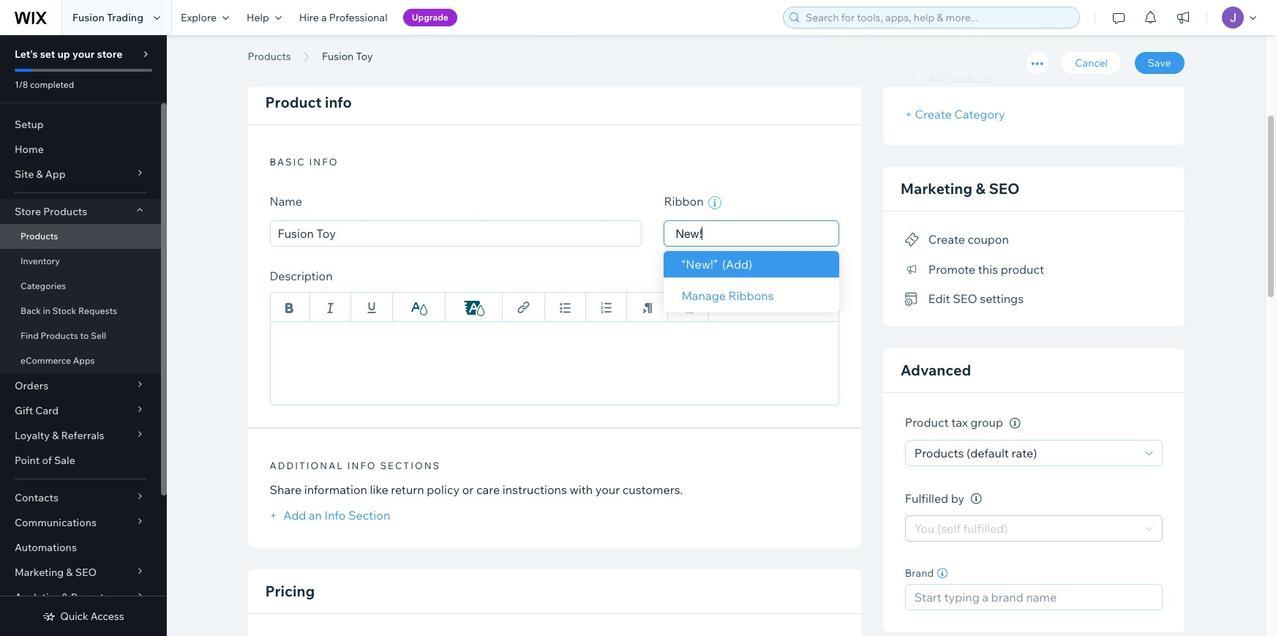 Task type: describe. For each thing, give the bounding box(es) containing it.
pricing
[[265, 582, 315, 600]]

group
[[971, 415, 1004, 430]]

tax
[[952, 415, 968, 430]]

loyalty
[[15, 429, 50, 442]]

like
[[370, 482, 388, 497]]

point
[[15, 454, 40, 467]]

product info
[[265, 93, 352, 111]]

info for basic
[[309, 156, 339, 168]]

stock
[[52, 305, 76, 316]]

1 vertical spatial products link
[[0, 224, 161, 249]]

quick
[[60, 610, 88, 623]]

find
[[20, 330, 39, 341]]

inventory link
[[0, 249, 161, 274]]

0 vertical spatial create
[[915, 107, 952, 122]]

generate ai text button
[[727, 269, 839, 286]]

seo inside button
[[953, 291, 978, 306]]

by
[[951, 491, 965, 506]]

orders button
[[0, 373, 161, 398]]

let's set up your store
[[15, 48, 123, 61]]

promote this product
[[929, 262, 1045, 276]]

promote
[[929, 262, 976, 276]]

(default
[[967, 446, 1009, 460]]

this
[[978, 262, 998, 276]]

fusion left trading
[[72, 11, 105, 24]]

analytics & reports
[[15, 591, 109, 604]]

fusion down hire
[[248, 31, 332, 64]]

new!
[[686, 257, 714, 272]]

create coupon
[[929, 232, 1009, 247]]

share
[[270, 482, 302, 497]]

& for marketing & seo popup button
[[66, 566, 73, 579]]

& for site & app popup button
[[36, 168, 43, 181]]

settings
[[980, 291, 1024, 306]]

"
[[714, 257, 718, 272]]

you (self fulfilled)
[[915, 522, 1008, 536]]

products link inside the fusion toy form
[[240, 49, 298, 64]]

completed
[[30, 79, 74, 90]]

back in stock requests
[[20, 305, 117, 316]]

additional
[[270, 460, 344, 471]]

products up inventory
[[20, 231, 58, 242]]

rate)
[[1012, 446, 1037, 460]]

name
[[270, 194, 302, 209]]

create coupon button
[[905, 229, 1009, 250]]

basic info
[[270, 156, 339, 168]]

site & app
[[15, 168, 66, 181]]

marketing & seo inside popup button
[[15, 566, 97, 579]]

fusion toy form
[[167, 0, 1277, 636]]

fusion toy down "hire a professional" link
[[322, 50, 373, 63]]

products down product tax group
[[915, 446, 964, 460]]

back
[[20, 305, 41, 316]]

analytics & reports button
[[0, 585, 161, 610]]

edit seo settings
[[929, 291, 1024, 306]]

communications button
[[0, 510, 161, 535]]

section
[[348, 508, 390, 523]]

manage
[[682, 288, 726, 303]]

point of sale
[[15, 454, 75, 467]]

+
[[905, 107, 913, 122]]

back in stock requests link
[[0, 299, 161, 324]]

save
[[1148, 56, 1172, 70]]

product tax group
[[905, 415, 1006, 430]]

home
[[15, 143, 44, 156]]

store
[[97, 48, 123, 61]]

coupon
[[968, 232, 1009, 247]]

fulfilled by
[[905, 491, 965, 506]]

seo inside popup button
[[75, 566, 97, 579]]

Search for tools, apps, help & more... field
[[802, 7, 1075, 28]]

find products to sell link
[[0, 324, 161, 348]]

your inside the sidebar 'element'
[[72, 48, 95, 61]]

basic
[[270, 156, 306, 168]]

all products
[[928, 71, 994, 86]]

orders
[[15, 379, 48, 392]]

setup link
[[0, 112, 161, 137]]

ribbon
[[664, 194, 706, 209]]

edit seo settings button
[[905, 288, 1024, 309]]

info for product
[[325, 93, 352, 111]]

manage ribbons button
[[664, 278, 839, 313]]

professional
[[329, 11, 388, 24]]

store products
[[15, 205, 87, 218]]

false text field
[[270, 321, 839, 406]]

instructions
[[503, 482, 567, 497]]

all
[[928, 71, 942, 86]]

+ create category button
[[905, 107, 1005, 122]]

product
[[1001, 262, 1045, 276]]

products (default rate)
[[915, 446, 1037, 460]]

app
[[45, 168, 66, 181]]

upgrade
[[412, 12, 449, 23]]

product for product tax group
[[905, 415, 949, 430]]

marketing & seo inside the fusion toy form
[[901, 179, 1020, 198]]

1/8 completed
[[15, 79, 74, 90]]

in
[[43, 305, 50, 316]]

fusion down hire a professional
[[322, 50, 354, 63]]

requests
[[78, 305, 117, 316]]

fusion toy down hire
[[248, 31, 382, 64]]

help
[[247, 11, 269, 24]]

hire a professional
[[299, 11, 388, 24]]

with
[[570, 482, 593, 497]]

marketing & seo button
[[0, 560, 161, 585]]

promote coupon image
[[905, 233, 920, 247]]

automations
[[15, 541, 77, 554]]

"
[[682, 257, 686, 272]]

seo settings image
[[905, 293, 920, 306]]

fulfilled)
[[964, 522, 1008, 536]]

or
[[462, 482, 474, 497]]

care
[[476, 482, 500, 497]]

& inside the fusion toy form
[[976, 179, 986, 198]]

sections
[[380, 460, 441, 471]]

ecommerce apps
[[20, 355, 95, 366]]

apps
[[73, 355, 95, 366]]

add an info section link
[[270, 508, 390, 523]]



Task type: locate. For each thing, give the bounding box(es) containing it.
your right the up
[[72, 48, 95, 61]]

products inside 'popup button'
[[43, 205, 87, 218]]

products link down help button
[[240, 49, 298, 64]]

explore
[[181, 11, 217, 24]]

0 vertical spatial seo
[[989, 179, 1020, 198]]

let's
[[15, 48, 38, 61]]

products right store
[[43, 205, 87, 218]]

info up like
[[347, 460, 377, 471]]

0 horizontal spatial marketing
[[15, 566, 64, 579]]

loyalty & referrals
[[15, 429, 104, 442]]

& up analytics & reports
[[66, 566, 73, 579]]

of
[[42, 454, 52, 467]]

seo up coupon
[[989, 179, 1020, 198]]

product left tax at the right of the page
[[905, 415, 949, 430]]

& right "loyalty" in the bottom of the page
[[52, 429, 59, 442]]

0 horizontal spatial seo
[[75, 566, 97, 579]]

seo right edit
[[953, 291, 978, 306]]

categories link
[[0, 274, 161, 299]]

2 horizontal spatial seo
[[989, 179, 1020, 198]]

text
[[817, 270, 839, 285]]

gift card button
[[0, 398, 161, 423]]

to
[[80, 330, 89, 341]]

(self
[[938, 522, 961, 536]]

0 horizontal spatial info tooltip image
[[971, 494, 982, 505]]

1/8
[[15, 79, 28, 90]]

setup
[[15, 118, 44, 131]]

save button
[[1135, 52, 1185, 74]]

an
[[309, 508, 322, 523]]

& for loyalty & referrals popup button
[[52, 429, 59, 442]]

info right basic
[[309, 156, 339, 168]]

" new! " (add)
[[682, 257, 753, 272]]

advanced
[[901, 361, 972, 379]]

product
[[265, 93, 322, 111], [905, 415, 949, 430]]

seo up the "reports"
[[75, 566, 97, 579]]

automations link
[[0, 535, 161, 560]]

marketing up analytics
[[15, 566, 64, 579]]

seo
[[989, 179, 1020, 198], [953, 291, 978, 306], [75, 566, 97, 579]]

manage ribbons
[[682, 288, 774, 303]]

0 vertical spatial info
[[325, 93, 352, 111]]

1 horizontal spatial your
[[596, 482, 620, 497]]

Add a product name text field
[[270, 220, 642, 247]]

store
[[15, 205, 41, 218]]

0 horizontal spatial your
[[72, 48, 95, 61]]

1 horizontal spatial marketing & seo
[[901, 179, 1020, 198]]

your inside the fusion toy form
[[596, 482, 620, 497]]

info
[[325, 508, 346, 523]]

marketing & seo up analytics & reports
[[15, 566, 97, 579]]

fusion
[[72, 11, 105, 24], [248, 31, 332, 64], [322, 50, 354, 63]]

generate
[[749, 270, 800, 285]]

1 horizontal spatial info tooltip image
[[1010, 418, 1021, 429]]

& up coupon
[[976, 179, 986, 198]]

site & app button
[[0, 162, 161, 187]]

products right all
[[945, 71, 994, 86]]

1 vertical spatial product
[[905, 415, 949, 430]]

sell
[[91, 330, 106, 341]]

1 vertical spatial info tooltip image
[[971, 494, 982, 505]]

& for analytics & reports popup button
[[62, 591, 68, 604]]

product for product info
[[265, 93, 322, 111]]

marketing up create coupon button
[[901, 179, 973, 198]]

fulfilled
[[905, 491, 949, 506]]

info tooltip image
[[1010, 418, 1021, 429], [971, 494, 982, 505]]

1 vertical spatial marketing
[[15, 566, 64, 579]]

hire
[[299, 11, 319, 24]]

card
[[35, 404, 59, 417]]

reports
[[71, 591, 109, 604]]

Start typing a brand name field
[[910, 585, 1158, 610]]

site
[[15, 168, 34, 181]]

fusion toy
[[248, 31, 382, 64], [322, 50, 373, 63]]

description
[[270, 269, 333, 283]]

marketing & seo up create coupon button
[[901, 179, 1020, 198]]

0 vertical spatial product
[[265, 93, 322, 111]]

0 horizontal spatial product
[[265, 93, 322, 111]]

0 vertical spatial products link
[[240, 49, 298, 64]]

1 vertical spatial your
[[596, 482, 620, 497]]

sidebar element
[[0, 35, 167, 636]]

0 horizontal spatial marketing & seo
[[15, 566, 97, 579]]

1 horizontal spatial marketing
[[901, 179, 973, 198]]

store products button
[[0, 199, 161, 224]]

0 vertical spatial info tooltip image
[[1010, 418, 1021, 429]]

your right with
[[596, 482, 620, 497]]

products link
[[240, 49, 298, 64], [0, 224, 161, 249]]

product up basic
[[265, 93, 322, 111]]

referrals
[[61, 429, 104, 442]]

up
[[57, 48, 70, 61]]

create up promote
[[929, 232, 965, 247]]

a
[[321, 11, 327, 24]]

1 horizontal spatial product
[[905, 415, 949, 430]]

0 horizontal spatial products link
[[0, 224, 161, 249]]

category
[[955, 107, 1005, 122]]

1 vertical spatial marketing & seo
[[15, 566, 97, 579]]

& right the 'site'
[[36, 168, 43, 181]]

generate ai text
[[749, 270, 839, 285]]

you
[[915, 522, 935, 536]]

point of sale link
[[0, 448, 161, 473]]

hire a professional link
[[290, 0, 396, 35]]

info tooltip image for rate)
[[1010, 418, 1021, 429]]

1 vertical spatial seo
[[953, 291, 978, 306]]

0 vertical spatial marketing
[[901, 179, 973, 198]]

create right +
[[915, 107, 952, 122]]

& up quick
[[62, 591, 68, 604]]

info up "basic info"
[[325, 93, 352, 111]]

1 horizontal spatial products link
[[240, 49, 298, 64]]

marketing & seo
[[901, 179, 1020, 198], [15, 566, 97, 579]]

quick access
[[60, 610, 124, 623]]

2 vertical spatial seo
[[75, 566, 97, 579]]

products link down store products
[[0, 224, 161, 249]]

brand
[[905, 567, 934, 580]]

Select box search field
[[676, 221, 828, 246]]

0 vertical spatial marketing & seo
[[901, 179, 1020, 198]]

additional info sections
[[270, 460, 441, 471]]

return
[[391, 482, 424, 497]]

info tooltip image right group
[[1010, 418, 1021, 429]]

ecommerce
[[20, 355, 71, 366]]

ai
[[802, 270, 814, 285]]

info tooltip image right by
[[971, 494, 982, 505]]

trading
[[107, 11, 143, 24]]

ribbons
[[729, 288, 774, 303]]

create
[[915, 107, 952, 122], [929, 232, 965, 247]]

marketing inside marketing & seo popup button
[[15, 566, 64, 579]]

cancel button
[[1062, 52, 1121, 74]]

loyalty & referrals button
[[0, 423, 161, 448]]

promote image
[[905, 263, 920, 276]]

contacts button
[[0, 485, 161, 510]]

contacts
[[15, 491, 59, 504]]

edit
[[929, 291, 951, 306]]

1 vertical spatial create
[[929, 232, 965, 247]]

marketing inside the fusion toy form
[[901, 179, 973, 198]]

fusion trading
[[72, 11, 143, 24]]

info tooltip image for fulfilled)
[[971, 494, 982, 505]]

info
[[325, 93, 352, 111], [309, 156, 339, 168], [347, 460, 377, 471]]

marketing
[[901, 179, 973, 198], [15, 566, 64, 579]]

products down help button
[[248, 50, 291, 63]]

set
[[40, 48, 55, 61]]

add
[[283, 508, 306, 523]]

info for additional
[[347, 460, 377, 471]]

cancel
[[1075, 56, 1108, 70]]

1 vertical spatial info
[[309, 156, 339, 168]]

gift card
[[15, 404, 59, 417]]

0 vertical spatial your
[[72, 48, 95, 61]]

1 horizontal spatial seo
[[953, 291, 978, 306]]

create inside create coupon button
[[929, 232, 965, 247]]

products up ecommerce apps
[[41, 330, 78, 341]]

help button
[[238, 0, 290, 35]]

2 vertical spatial info
[[347, 460, 377, 471]]



Task type: vqa. For each thing, say whether or not it's contained in the screenshot.
Marketing & SEO inside fusion toy form
yes



